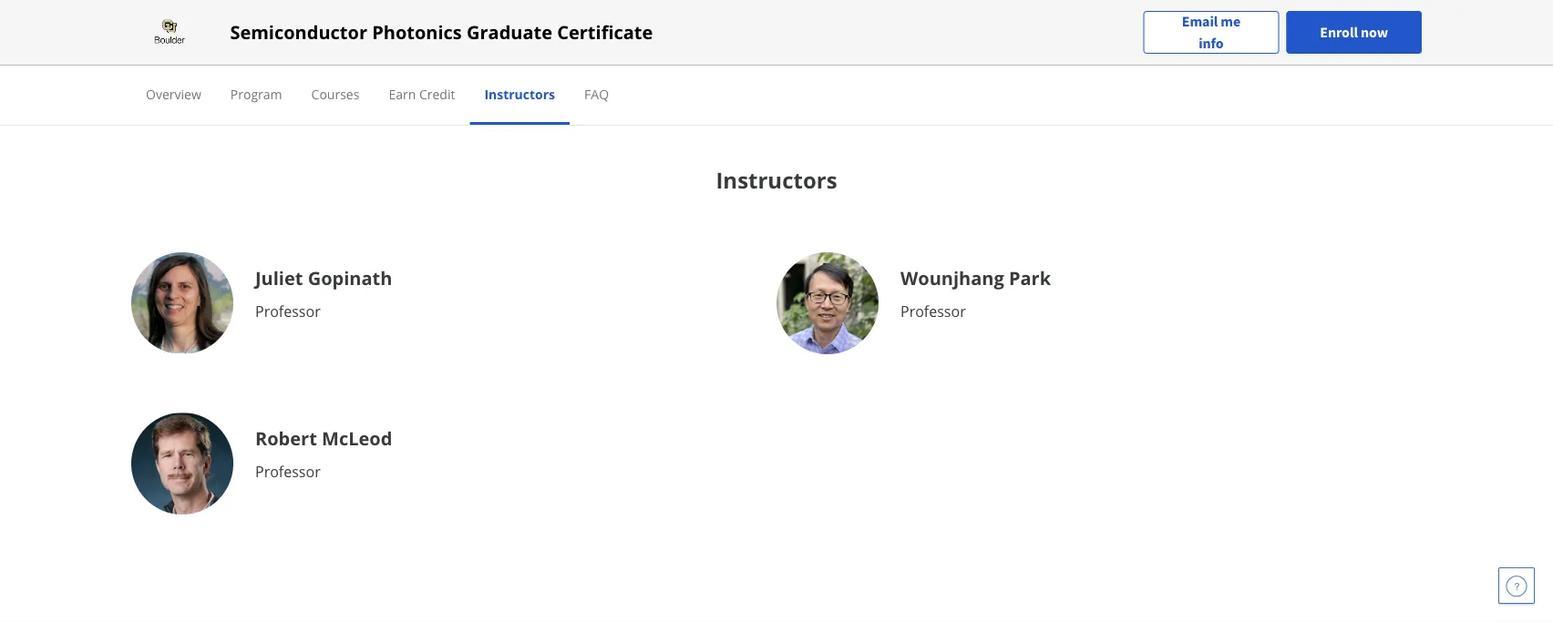 Task type: locate. For each thing, give the bounding box(es) containing it.
robert
[[255, 426, 317, 451]]

juliet gopinath image
[[131, 253, 233, 355]]

professor
[[255, 302, 321, 321], [901, 302, 966, 321], [255, 462, 321, 482]]

professor down juliet at the left top of the page
[[255, 302, 321, 321]]

email
[[1182, 12, 1218, 31]]

0 horizontal spatial instructors
[[485, 85, 555, 103]]

park
[[1009, 265, 1051, 290]]

instructors down certificate menu element
[[716, 166, 838, 195]]

graduate
[[467, 20, 553, 45]]

1 horizontal spatial instructors
[[716, 166, 838, 195]]

now
[[1361, 23, 1389, 41]]

credit
[[419, 85, 455, 103]]

me
[[1221, 12, 1241, 31]]

1 vertical spatial instructors
[[716, 166, 838, 195]]

juliet gopinath
[[255, 265, 392, 290]]

mcleod
[[322, 426, 392, 451]]

enroll now
[[1321, 23, 1389, 41]]

instructors
[[485, 85, 555, 103], [716, 166, 838, 195]]

robert mcleod image
[[131, 413, 233, 515]]

email me info
[[1182, 12, 1241, 52]]

program link
[[231, 85, 282, 103]]

professor down robert
[[255, 462, 321, 482]]

semiconductor photonics graduate certificate
[[230, 20, 653, 45]]

professor for wounjhang
[[901, 302, 966, 321]]

instructors down graduate
[[485, 85, 555, 103]]

0 vertical spatial instructors
[[485, 85, 555, 103]]

professor down the wounjhang
[[901, 302, 966, 321]]

courses link
[[311, 85, 360, 103]]



Task type: describe. For each thing, give the bounding box(es) containing it.
overview
[[146, 85, 201, 103]]

certificate
[[557, 20, 653, 45]]

faq
[[585, 85, 609, 103]]

wounjhang park
[[901, 265, 1051, 290]]

robert mcleod
[[255, 426, 392, 451]]

professor for robert
[[255, 462, 321, 482]]

wounjhang park image
[[777, 253, 879, 355]]

faq link
[[585, 85, 609, 103]]

enroll
[[1321, 23, 1359, 41]]

gopinath
[[308, 265, 392, 290]]

juliet
[[255, 265, 303, 290]]

earn credit link
[[389, 85, 455, 103]]

wounjhang
[[901, 265, 1005, 290]]

certificate menu element
[[131, 66, 1423, 125]]

email me info button
[[1144, 10, 1280, 54]]

courses
[[311, 85, 360, 103]]

info
[[1199, 34, 1224, 52]]

overview link
[[146, 85, 201, 103]]

help center image
[[1506, 575, 1528, 597]]

professor for juliet
[[255, 302, 321, 321]]

semiconductor
[[230, 20, 367, 45]]

program
[[231, 85, 282, 103]]

earn
[[389, 85, 416, 103]]

photonics
[[372, 20, 462, 45]]

university of colorado boulder image
[[131, 18, 208, 47]]

instructors link
[[485, 85, 555, 103]]

earn credit
[[389, 85, 455, 103]]

instructors inside certificate menu element
[[485, 85, 555, 103]]

enroll now button
[[1287, 11, 1423, 54]]



Task type: vqa. For each thing, say whether or not it's contained in the screenshot.
me
yes



